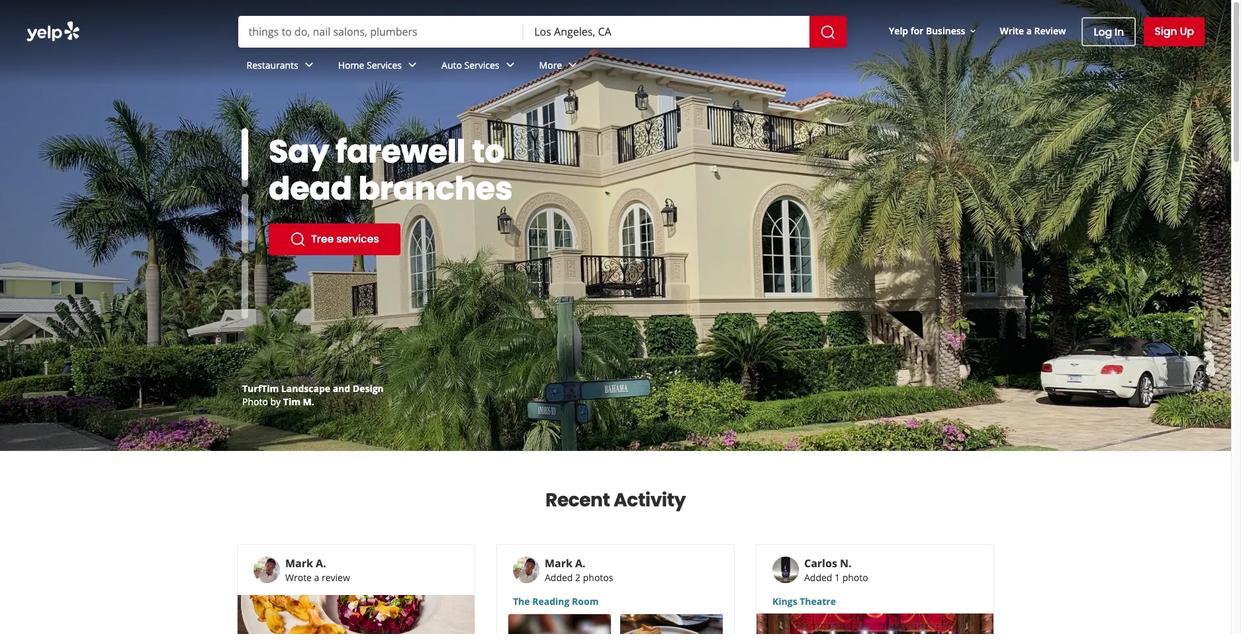 Task type: describe. For each thing, give the bounding box(es) containing it.
home
[[338, 59, 364, 71]]

added for carlos
[[804, 572, 832, 585]]

2 open photo lightbox image from the left
[[620, 615, 723, 635]]

tree
[[311, 232, 334, 247]]

photo of carlos n. image
[[773, 557, 799, 584]]

mark for mark a. added 2 photos
[[545, 557, 573, 571]]

to
[[472, 130, 505, 174]]

home services link
[[328, 48, 431, 86]]

photo of mark a. image for mark a. wrote a review
[[254, 557, 280, 584]]

tim m. link
[[283, 396, 314, 408]]

design
[[353, 383, 384, 395]]

auto services
[[442, 59, 500, 71]]

none field the find
[[249, 24, 513, 39]]

room
[[572, 596, 599, 608]]

a. for mark a. wrote a review
[[316, 557, 326, 571]]

and
[[333, 383, 350, 395]]

write a review link
[[995, 19, 1071, 43]]

by
[[270, 396, 281, 408]]

tree services link
[[269, 224, 400, 256]]

services for home services
[[367, 59, 402, 71]]

mark a. link for mark a. wrote a review
[[285, 557, 326, 571]]

sign up link
[[1144, 17, 1205, 46]]

sign up
[[1155, 24, 1194, 39]]

mark a. wrote a review
[[285, 557, 350, 585]]

sign
[[1155, 24, 1177, 39]]

services for auto services
[[464, 59, 500, 71]]

a. for mark a. added 2 photos
[[575, 557, 586, 571]]

carlos
[[804, 557, 837, 571]]

turftim
[[242, 383, 279, 395]]

business categories element
[[236, 48, 1205, 86]]

the reading room link
[[513, 596, 718, 609]]

search image
[[820, 24, 836, 40]]

a inside banner
[[1027, 24, 1032, 37]]

n.
[[840, 557, 852, 571]]

24 chevron down v2 image for home services
[[405, 57, 420, 73]]

reading
[[532, 596, 570, 608]]

log in
[[1094, 24, 1124, 39]]

services
[[336, 232, 379, 247]]

mark for mark a. wrote a review
[[285, 557, 313, 571]]

tim
[[283, 396, 301, 408]]

more link
[[529, 48, 591, 86]]

farewell
[[336, 130, 466, 174]]

business
[[926, 24, 966, 37]]

2
[[575, 572, 581, 585]]

auto
[[442, 59, 462, 71]]

activity
[[614, 488, 686, 514]]

explore banner section banner
[[0, 0, 1231, 452]]

photos
[[583, 572, 613, 585]]

Near text field
[[534, 24, 799, 39]]

for
[[911, 24, 924, 37]]

1 open photo lightbox image from the left
[[508, 615, 611, 635]]

log
[[1094, 24, 1112, 39]]

photo
[[843, 572, 868, 585]]



Task type: vqa. For each thing, say whether or not it's contained in the screenshot.
dead
yes



Task type: locate. For each thing, give the bounding box(es) containing it.
1 horizontal spatial photo of mark a. image
[[513, 557, 540, 584]]

a
[[1027, 24, 1032, 37], [314, 572, 319, 585]]

log in link
[[1082, 17, 1136, 46]]

open photo lightbox image
[[508, 615, 611, 635], [620, 615, 723, 635]]

restaurants link
[[236, 48, 328, 86]]

1 a. from the left
[[316, 557, 326, 571]]

yelp for business button
[[884, 19, 984, 43]]

added left '2'
[[545, 572, 573, 585]]

landscape
[[281, 383, 330, 395]]

added
[[545, 572, 573, 585], [804, 572, 832, 585]]

a inside 'mark a. wrote a review'
[[314, 572, 319, 585]]

0 horizontal spatial services
[[367, 59, 402, 71]]

1 horizontal spatial mark a. link
[[545, 557, 586, 571]]

mark up the reading room
[[545, 557, 573, 571]]

2 services from the left
[[464, 59, 500, 71]]

1 none field from the left
[[249, 24, 513, 39]]

2 mark a. link from the left
[[545, 557, 586, 571]]

2 horizontal spatial 24 chevron down v2 image
[[565, 57, 581, 73]]

recent activity
[[546, 488, 686, 514]]

photo of mark a. image left wrote
[[254, 557, 280, 584]]

a. up review
[[316, 557, 326, 571]]

mark inside 'mark a. wrote a review'
[[285, 557, 313, 571]]

wrote
[[285, 572, 312, 585]]

explore recent activity section section
[[226, 452, 1005, 635]]

write
[[1000, 24, 1024, 37]]

m.
[[303, 396, 314, 408]]

24 chevron down v2 image inside 'home services' link
[[405, 57, 420, 73]]

photo of mark a. image
[[254, 557, 280, 584], [513, 557, 540, 584]]

services inside 'home services' link
[[367, 59, 402, 71]]

added inside carlos n. added 1 photo
[[804, 572, 832, 585]]

mark a. link up wrote
[[285, 557, 326, 571]]

0 horizontal spatial mark a. link
[[285, 557, 326, 571]]

2 24 chevron down v2 image from the left
[[502, 57, 518, 73]]

services right auto
[[464, 59, 500, 71]]

write a review
[[1000, 24, 1066, 37]]

in
[[1115, 24, 1124, 39]]

auto services link
[[431, 48, 529, 86]]

yelp
[[889, 24, 908, 37]]

services right home
[[367, 59, 402, 71]]

say
[[269, 130, 329, 174]]

3 24 chevron down v2 image from the left
[[565, 57, 581, 73]]

home services
[[338, 59, 402, 71]]

a.
[[316, 557, 326, 571], [575, 557, 586, 571]]

None field
[[249, 24, 513, 39], [534, 24, 799, 39]]

0 horizontal spatial mark
[[285, 557, 313, 571]]

2 photo of mark a. image from the left
[[513, 557, 540, 584]]

0 horizontal spatial none field
[[249, 24, 513, 39]]

0 vertical spatial a
[[1027, 24, 1032, 37]]

16 chevron down v2 image
[[968, 26, 979, 36]]

2 a. from the left
[[575, 557, 586, 571]]

0 horizontal spatial a
[[314, 572, 319, 585]]

tree services
[[311, 232, 379, 247]]

none field near
[[534, 24, 799, 39]]

1 horizontal spatial services
[[464, 59, 500, 71]]

1 mark from the left
[[285, 557, 313, 571]]

24 chevron down v2 image
[[301, 57, 317, 73]]

photo of mark a. image up the the
[[513, 557, 540, 584]]

carlos n. added 1 photo
[[804, 557, 868, 585]]

a right wrote
[[314, 572, 319, 585]]

dead
[[269, 167, 352, 211]]

0 horizontal spatial added
[[545, 572, 573, 585]]

carlos n. link
[[804, 557, 852, 571]]

2 mark from the left
[[545, 557, 573, 571]]

added inside mark a. added 2 photos
[[545, 572, 573, 585]]

a right write on the top
[[1027, 24, 1032, 37]]

24 chevron down v2 image for auto services
[[502, 57, 518, 73]]

1 horizontal spatial 24 chevron down v2 image
[[502, 57, 518, 73]]

0 horizontal spatial 24 chevron down v2 image
[[405, 57, 420, 73]]

say farewell to dead branches
[[269, 130, 513, 211]]

theatre
[[800, 596, 836, 608]]

none field up business categories element
[[534, 24, 799, 39]]

mark a. link up '2'
[[545, 557, 586, 571]]

select slide image
[[242, 124, 248, 183]]

24 chevron down v2 image right auto services
[[502, 57, 518, 73]]

open photo lightbox image down the reading room
[[508, 615, 611, 635]]

mark
[[285, 557, 313, 571], [545, 557, 573, 571]]

open photo lightbox image down 'the reading room' link
[[620, 615, 723, 635]]

turftim landscape and design link
[[242, 383, 384, 395]]

kings theatre
[[773, 596, 836, 608]]

Find text field
[[249, 24, 513, 39]]

24 chevron down v2 image right more
[[565, 57, 581, 73]]

0 horizontal spatial a.
[[316, 557, 326, 571]]

1 vertical spatial a
[[314, 572, 319, 585]]

more
[[539, 59, 562, 71]]

1 photo of mark a. image from the left
[[254, 557, 280, 584]]

mark a. added 2 photos
[[545, 557, 613, 585]]

recent
[[546, 488, 610, 514]]

added down carlos
[[804, 572, 832, 585]]

a. inside mark a. added 2 photos
[[575, 557, 586, 571]]

24 chevron down v2 image left auto
[[405, 57, 420, 73]]

a. up '2'
[[575, 557, 586, 571]]

the
[[513, 596, 530, 608]]

added for mark
[[545, 572, 573, 585]]

24 chevron down v2 image
[[405, 57, 420, 73], [502, 57, 518, 73], [565, 57, 581, 73]]

mark inside mark a. added 2 photos
[[545, 557, 573, 571]]

restaurants
[[247, 59, 298, 71]]

none field up home services
[[249, 24, 513, 39]]

turftim landscape and design photo by tim m.
[[242, 383, 384, 408]]

24 chevron down v2 image inside auto services link
[[502, 57, 518, 73]]

mark a. link for mark a. added 2 photos
[[545, 557, 586, 571]]

1 mark a. link from the left
[[285, 557, 326, 571]]

up
[[1180, 24, 1194, 39]]

24 chevron down v2 image inside the 'more' 'link'
[[565, 57, 581, 73]]

photo
[[242, 396, 268, 408]]

1
[[835, 572, 840, 585]]

the reading room
[[513, 596, 599, 608]]

24 search v2 image
[[290, 232, 306, 248]]

1 horizontal spatial open photo lightbox image
[[620, 615, 723, 635]]

yelp for business
[[889, 24, 966, 37]]

review
[[322, 572, 350, 585]]

review
[[1034, 24, 1066, 37]]

2 added from the left
[[804, 572, 832, 585]]

0 horizontal spatial photo of mark a. image
[[254, 557, 280, 584]]

services inside auto services link
[[464, 59, 500, 71]]

kings theatre link
[[773, 596, 978, 609]]

mark a. link
[[285, 557, 326, 571], [545, 557, 586, 571]]

1 24 chevron down v2 image from the left
[[405, 57, 420, 73]]

branches
[[358, 167, 513, 211]]

1 horizontal spatial a
[[1027, 24, 1032, 37]]

1 horizontal spatial mark
[[545, 557, 573, 571]]

2 none field from the left
[[534, 24, 799, 39]]

mark up wrote
[[285, 557, 313, 571]]

a. inside 'mark a. wrote a review'
[[316, 557, 326, 571]]

None search field
[[0, 0, 1231, 86], [238, 16, 849, 48], [0, 0, 1231, 86], [238, 16, 849, 48]]

photo of mark a. image for mark a. added 2 photos
[[513, 557, 540, 584]]

0 horizontal spatial open photo lightbox image
[[508, 615, 611, 635]]

kings
[[773, 596, 797, 608]]

1 horizontal spatial a.
[[575, 557, 586, 571]]

1 horizontal spatial none field
[[534, 24, 799, 39]]

1 services from the left
[[367, 59, 402, 71]]

24 chevron down v2 image for more
[[565, 57, 581, 73]]

1 horizontal spatial added
[[804, 572, 832, 585]]

1 added from the left
[[545, 572, 573, 585]]

services
[[367, 59, 402, 71], [464, 59, 500, 71]]



